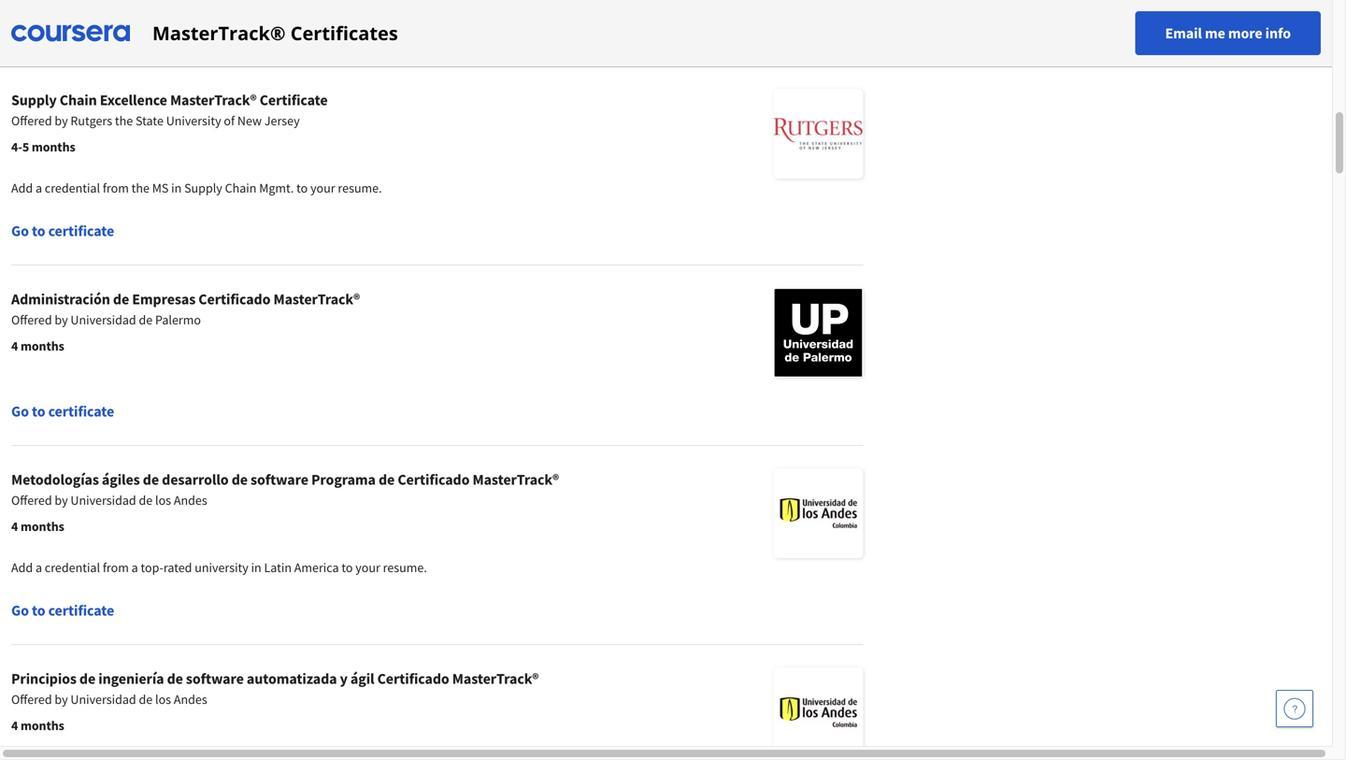 Task type: describe. For each thing, give the bounding box(es) containing it.
2 certificate from the top
[[48, 222, 114, 240]]

rutgers
[[71, 112, 112, 129]]

los for de
[[155, 691, 171, 708]]

months inside administración de empresas certificado mastertrack® offered by universidad de palermo 4 months
[[21, 338, 64, 354]]

universidad inside administración de empresas certificado mastertrack® offered by universidad de palermo 4 months
[[71, 311, 136, 328]]

of
[[224, 112, 235, 129]]

3 go to certificate from the top
[[11, 402, 114, 421]]

months inside principios de ingeniería de software automatizada y ágil certificado mastertrack® offered by universidad de los andes 4 months
[[21, 717, 64, 734]]

offered inside supply chain excellence mastertrack® certificate offered by rutgers the state university of new jersey 4-5 months
[[11, 112, 52, 129]]

chain inside supply chain excellence mastertrack® certificate offered by rutgers the state university of new jersey 4-5 months
[[60, 91, 97, 109]]

automatizada
[[247, 670, 337, 688]]

universidad de los andes image for principios de ingeniería de software automatizada y ágil certificado mastertrack®
[[774, 668, 864, 758]]

credential for metodologías
[[45, 559, 100, 576]]

add a credential from a top-rated university in latin america to your resume.
[[11, 559, 427, 576]]

administración de empresas certificado mastertrack® offered by universidad de palermo 4 months
[[11, 290, 360, 354]]

months inside metodologías ágiles de desarrollo de software programa de  certificado mastertrack® offered by universidad de los andes 4 months
[[21, 518, 64, 535]]

1 horizontal spatial resume.
[[383, 559, 427, 576]]

metodologías ágiles de desarrollo de software programa de  certificado mastertrack® offered by universidad de los andes 4 months
[[11, 470, 559, 535]]

de left empresas
[[113, 290, 129, 309]]

ingeniería
[[98, 670, 164, 688]]

go to certificate link
[[11, 0, 864, 65]]

1 vertical spatial supply
[[184, 180, 222, 196]]

coursera image
[[11, 18, 130, 48]]

add for metodologías ágiles de desarrollo de software programa de  certificado mastertrack®
[[11, 559, 33, 576]]

software inside principios de ingeniería de software automatizada y ágil certificado mastertrack® offered by universidad de los andes 4 months
[[186, 670, 244, 688]]

certificado for software
[[398, 470, 470, 489]]

email me more info button
[[1136, 11, 1322, 55]]

by inside administración de empresas certificado mastertrack® offered by universidad de palermo 4 months
[[55, 311, 68, 328]]

add a credential from the ms in supply chain mgmt. to your resume.
[[11, 180, 382, 196]]

universidad for de
[[71, 691, 136, 708]]

top-
[[141, 559, 164, 576]]

universidad de los andes image for metodologías ágiles de desarrollo de software programa de  certificado mastertrack®
[[774, 469, 864, 558]]

0 horizontal spatial in
[[171, 180, 182, 196]]

offered inside principios de ingeniería de software automatizada y ágil certificado mastertrack® offered by universidad de los andes 4 months
[[11, 691, 52, 708]]

america
[[294, 559, 339, 576]]

email me more info
[[1166, 24, 1292, 43]]

universidad for ágiles
[[71, 492, 136, 509]]

a for supply
[[35, 180, 42, 196]]

new
[[237, 112, 262, 129]]

de right ingeniería
[[167, 670, 183, 688]]

info
[[1266, 24, 1292, 43]]

4-
[[11, 138, 22, 155]]

jersey
[[265, 112, 300, 129]]

0 horizontal spatial your
[[311, 180, 335, 196]]

university
[[166, 112, 221, 129]]

4 go to certificate from the top
[[11, 601, 114, 620]]

rated
[[163, 559, 192, 576]]

add for supply chain excellence mastertrack® certificate
[[11, 180, 33, 196]]

1 vertical spatial the
[[132, 180, 150, 196]]

de right the "ágiles"
[[143, 470, 159, 489]]

1 horizontal spatial in
[[251, 559, 262, 576]]

by inside supply chain excellence mastertrack® certificate offered by rutgers the state university of new jersey 4-5 months
[[55, 112, 68, 129]]

months inside supply chain excellence mastertrack® certificate offered by rutgers the state university of new jersey 4-5 months
[[32, 138, 75, 155]]

me
[[1206, 24, 1226, 43]]

de down the "ágiles"
[[139, 492, 153, 509]]



Task type: vqa. For each thing, say whether or not it's contained in the screenshot.
Supply within the Supply Chain Excellence Mastertrack® Certificate Offered By Rutgers The State University Of New Jersey 4-5 Months
yes



Task type: locate. For each thing, give the bounding box(es) containing it.
chain
[[60, 91, 97, 109], [225, 180, 257, 196]]

andes for de
[[174, 691, 207, 708]]

de
[[113, 290, 129, 309], [139, 311, 153, 328], [143, 470, 159, 489], [232, 470, 248, 489], [379, 470, 395, 489], [139, 492, 153, 509], [79, 670, 96, 688], [167, 670, 183, 688], [139, 691, 153, 708]]

credential
[[45, 180, 100, 196], [45, 559, 100, 576]]

certificates
[[291, 20, 398, 46]]

2 go to certificate from the top
[[11, 222, 114, 240]]

by down principios
[[55, 691, 68, 708]]

4 certificate from the top
[[48, 601, 114, 620]]

certificate up excellence
[[48, 22, 114, 41]]

1 horizontal spatial supply
[[184, 180, 222, 196]]

0 vertical spatial resume.
[[338, 180, 382, 196]]

resume.
[[338, 180, 382, 196], [383, 559, 427, 576]]

3 4 from the top
[[11, 717, 18, 734]]

certificado up palermo
[[199, 290, 271, 309]]

go to certificate up rutgers
[[11, 22, 114, 41]]

certificate
[[48, 22, 114, 41], [48, 222, 114, 240], [48, 402, 114, 421], [48, 601, 114, 620]]

1 certificate from the top
[[48, 22, 114, 41]]

2 offered from the top
[[11, 311, 52, 328]]

supply inside supply chain excellence mastertrack® certificate offered by rutgers the state university of new jersey 4-5 months
[[11, 91, 57, 109]]

software
[[251, 470, 309, 489], [186, 670, 244, 688]]

universidad de palermo image
[[774, 288, 864, 378]]

los inside metodologías ágiles de desarrollo de software programa de  certificado mastertrack® offered by universidad de los andes 4 months
[[155, 492, 171, 509]]

0 vertical spatial in
[[171, 180, 182, 196]]

offered inside administración de empresas certificado mastertrack® offered by universidad de palermo 4 months
[[11, 311, 52, 328]]

de right principios
[[79, 670, 96, 688]]

palermo
[[155, 311, 201, 328]]

certificado for automatizada
[[377, 670, 450, 688]]

go to certificate up metodologías
[[11, 402, 114, 421]]

andes inside metodologías ágiles de desarrollo de software programa de  certificado mastertrack® offered by universidad de los andes 4 months
[[174, 492, 207, 509]]

1 vertical spatial add
[[11, 559, 33, 576]]

los inside principios de ingeniería de software automatizada y ágil certificado mastertrack® offered by universidad de los andes 4 months
[[155, 691, 171, 708]]

certificate up administración
[[48, 222, 114, 240]]

by inside metodologías ágiles de desarrollo de software programa de  certificado mastertrack® offered by universidad de los andes 4 months
[[55, 492, 68, 509]]

1 by from the top
[[55, 112, 68, 129]]

los for desarrollo
[[155, 492, 171, 509]]

1 offered from the top
[[11, 112, 52, 129]]

desarrollo
[[162, 470, 229, 489]]

software left automatizada
[[186, 670, 244, 688]]

universidad inside metodologías ágiles de desarrollo de software programa de  certificado mastertrack® offered by universidad de los andes 4 months
[[71, 492, 136, 509]]

0 vertical spatial your
[[311, 180, 335, 196]]

offered down principios
[[11, 691, 52, 708]]

1 los from the top
[[155, 492, 171, 509]]

offered down administración
[[11, 311, 52, 328]]

3 by from the top
[[55, 492, 68, 509]]

supply up 5
[[11, 91, 57, 109]]

universidad
[[71, 311, 136, 328], [71, 492, 136, 509], [71, 691, 136, 708]]

by down metodologías
[[55, 492, 68, 509]]

a
[[35, 180, 42, 196], [35, 559, 42, 576], [132, 559, 138, 576]]

mastertrack® certificates
[[152, 20, 398, 46]]

0 vertical spatial universidad
[[71, 311, 136, 328]]

1 vertical spatial in
[[251, 559, 262, 576]]

de down empresas
[[139, 311, 153, 328]]

2 vertical spatial certificado
[[377, 670, 450, 688]]

1 vertical spatial software
[[186, 670, 244, 688]]

0 vertical spatial from
[[103, 180, 129, 196]]

mastertrack® inside administración de empresas certificado mastertrack® offered by universidad de palermo 4 months
[[274, 290, 360, 309]]

2 go from the top
[[11, 222, 29, 240]]

certificado inside metodologías ágiles de desarrollo de software programa de  certificado mastertrack® offered by universidad de los andes 4 months
[[398, 470, 470, 489]]

1 universidad de los andes image from the top
[[774, 469, 864, 558]]

the
[[115, 112, 133, 129], [132, 180, 150, 196]]

de right programa
[[379, 470, 395, 489]]

credential left top-
[[45, 559, 100, 576]]

4 for principios de ingeniería de software automatizada y ágil certificado mastertrack®
[[11, 717, 18, 734]]

metodologías
[[11, 470, 99, 489]]

certificate up principios
[[48, 601, 114, 620]]

certificado right programa
[[398, 470, 470, 489]]

2 from from the top
[[103, 559, 129, 576]]

4 down principios
[[11, 717, 18, 734]]

certificate up metodologías
[[48, 402, 114, 421]]

4 offered from the top
[[11, 691, 52, 708]]

principios
[[11, 670, 77, 688]]

andes inside principios de ingeniería de software automatizada y ágil certificado mastertrack® offered by universidad de los andes 4 months
[[174, 691, 207, 708]]

2 andes from the top
[[174, 691, 207, 708]]

latin
[[264, 559, 292, 576]]

ms
[[152, 180, 169, 196]]

1 4 from the top
[[11, 338, 18, 354]]

0 vertical spatial chain
[[60, 91, 97, 109]]

4 down metodologías
[[11, 518, 18, 535]]

1 vertical spatial your
[[356, 559, 380, 576]]

1 vertical spatial credential
[[45, 559, 100, 576]]

go to certificate up principios
[[11, 601, 114, 620]]

offered inside metodologías ágiles de desarrollo de software programa de  certificado mastertrack® offered by universidad de los andes 4 months
[[11, 492, 52, 509]]

2 vertical spatial 4
[[11, 717, 18, 734]]

certificado inside administración de empresas certificado mastertrack® offered by universidad de palermo 4 months
[[199, 290, 271, 309]]

ágiles
[[102, 470, 140, 489]]

2 universidad de los andes image from the top
[[774, 668, 864, 758]]

andes for desarrollo
[[174, 492, 207, 509]]

3 universidad from the top
[[71, 691, 136, 708]]

los
[[155, 492, 171, 509], [155, 691, 171, 708]]

0 vertical spatial the
[[115, 112, 133, 129]]

from left top-
[[103, 559, 129, 576]]

your right america
[[356, 559, 380, 576]]

4 inside metodologías ágiles de desarrollo de software programa de  certificado mastertrack® offered by universidad de los andes 4 months
[[11, 518, 18, 535]]

5
[[22, 138, 29, 155]]

in left the latin
[[251, 559, 262, 576]]

2 4 from the top
[[11, 518, 18, 535]]

1 vertical spatial universidad de los andes image
[[774, 668, 864, 758]]

chain up rutgers
[[60, 91, 97, 109]]

a for metodologías
[[35, 559, 42, 576]]

by down administración
[[55, 311, 68, 328]]

1 vertical spatial from
[[103, 559, 129, 576]]

universidad down ingeniería
[[71, 691, 136, 708]]

state
[[136, 112, 164, 129]]

1 horizontal spatial your
[[356, 559, 380, 576]]

excellence
[[100, 91, 167, 109]]

your right mgmt.
[[311, 180, 335, 196]]

1 vertical spatial resume.
[[383, 559, 427, 576]]

months right 5
[[32, 138, 75, 155]]

0 vertical spatial add
[[11, 180, 33, 196]]

1 credential from the top
[[45, 180, 100, 196]]

go to certificate up administración
[[11, 222, 114, 240]]

y
[[340, 670, 348, 688]]

chain left mgmt.
[[225, 180, 257, 196]]

1 andes from the top
[[174, 492, 207, 509]]

resume. right mgmt.
[[338, 180, 382, 196]]

rutgers the state university of new jersey image
[[774, 89, 864, 179]]

universidad down the "ágiles"
[[71, 492, 136, 509]]

4 down administración
[[11, 338, 18, 354]]

los down the desarrollo
[[155, 492, 171, 509]]

4 go from the top
[[11, 601, 29, 620]]

0 vertical spatial los
[[155, 492, 171, 509]]

0 vertical spatial software
[[251, 470, 309, 489]]

software left programa
[[251, 470, 309, 489]]

resume. right america
[[383, 559, 427, 576]]

2 by from the top
[[55, 311, 68, 328]]

from
[[103, 180, 129, 196], [103, 559, 129, 576]]

2 add from the top
[[11, 559, 33, 576]]

1 vertical spatial chain
[[225, 180, 257, 196]]

supply right ms
[[184, 180, 222, 196]]

4
[[11, 338, 18, 354], [11, 518, 18, 535], [11, 717, 18, 734]]

add
[[11, 180, 33, 196], [11, 559, 33, 576]]

by inside principios de ingeniería de software automatizada y ágil certificado mastertrack® offered by universidad de los andes 4 months
[[55, 691, 68, 708]]

mgmt.
[[259, 180, 294, 196]]

3 certificate from the top
[[48, 402, 114, 421]]

certificado inside principios de ingeniería de software automatizada y ágil certificado mastertrack® offered by universidad de los andes 4 months
[[377, 670, 450, 688]]

go
[[11, 22, 29, 41], [11, 222, 29, 240], [11, 402, 29, 421], [11, 601, 29, 620]]

0 horizontal spatial resume.
[[338, 180, 382, 196]]

1 add from the top
[[11, 180, 33, 196]]

from left ms
[[103, 180, 129, 196]]

ágil
[[351, 670, 375, 688]]

0 vertical spatial credential
[[45, 180, 100, 196]]

0 vertical spatial 4
[[11, 338, 18, 354]]

1 vertical spatial universidad
[[71, 492, 136, 509]]

offered down metodologías
[[11, 492, 52, 509]]

mastertrack® inside principios de ingeniería de software automatizada y ágil certificado mastertrack® offered by universidad de los andes 4 months
[[452, 670, 539, 688]]

more
[[1229, 24, 1263, 43]]

1 universidad from the top
[[71, 311, 136, 328]]

to
[[32, 22, 45, 41], [297, 180, 308, 196], [32, 222, 45, 240], [32, 402, 45, 421], [342, 559, 353, 576], [32, 601, 45, 620]]

1 vertical spatial 4
[[11, 518, 18, 535]]

supply chain excellence mastertrack® certificate offered by rutgers the state university of new jersey 4-5 months
[[11, 91, 328, 155]]

programa
[[311, 470, 376, 489]]

certificado
[[199, 290, 271, 309], [398, 470, 470, 489], [377, 670, 450, 688]]

1 vertical spatial andes
[[174, 691, 207, 708]]

0 vertical spatial certificado
[[199, 290, 271, 309]]

your
[[311, 180, 335, 196], [356, 559, 380, 576]]

months
[[32, 138, 75, 155], [21, 338, 64, 354], [21, 518, 64, 535], [21, 717, 64, 734]]

2 vertical spatial universidad
[[71, 691, 136, 708]]

email
[[1166, 24, 1203, 43]]

4 inside administración de empresas certificado mastertrack® offered by universidad de palermo 4 months
[[11, 338, 18, 354]]

2 universidad from the top
[[71, 492, 136, 509]]

los down ingeniería
[[155, 691, 171, 708]]

universidad down administración
[[71, 311, 136, 328]]

universidad de los andes image
[[774, 469, 864, 558], [774, 668, 864, 758]]

by left rutgers
[[55, 112, 68, 129]]

the inside supply chain excellence mastertrack® certificate offered by rutgers the state university of new jersey 4-5 months
[[115, 112, 133, 129]]

certificate
[[260, 91, 328, 109]]

offered up 5
[[11, 112, 52, 129]]

empresas
[[132, 290, 196, 309]]

universidad inside principios de ingeniería de software automatizada y ágil certificado mastertrack® offered by universidad de los andes 4 months
[[71, 691, 136, 708]]

administración
[[11, 290, 110, 309]]

0 horizontal spatial software
[[186, 670, 244, 688]]

credential for supply
[[45, 180, 100, 196]]

3 go from the top
[[11, 402, 29, 421]]

in right ms
[[171, 180, 182, 196]]

3 offered from the top
[[11, 492, 52, 509]]

go to certificate
[[11, 22, 114, 41], [11, 222, 114, 240], [11, 402, 114, 421], [11, 601, 114, 620]]

2 los from the top
[[155, 691, 171, 708]]

1 horizontal spatial chain
[[225, 180, 257, 196]]

0 horizontal spatial supply
[[11, 91, 57, 109]]

1 vertical spatial certificado
[[398, 470, 470, 489]]

mastertrack® inside supply chain excellence mastertrack® certificate offered by rutgers the state university of new jersey 4-5 months
[[170, 91, 257, 109]]

1 vertical spatial los
[[155, 691, 171, 708]]

by
[[55, 112, 68, 129], [55, 311, 68, 328], [55, 492, 68, 509], [55, 691, 68, 708]]

months down metodologías
[[21, 518, 64, 535]]

university
[[195, 559, 249, 576]]

mastertrack® inside metodologías ágiles de desarrollo de software programa de  certificado mastertrack® offered by universidad de los andes 4 months
[[473, 470, 559, 489]]

from for chain
[[103, 180, 129, 196]]

4 for metodologías ágiles de desarrollo de software programa de  certificado mastertrack®
[[11, 518, 18, 535]]

credential down rutgers
[[45, 180, 100, 196]]

1 go to certificate from the top
[[11, 22, 114, 41]]

certificado right ágil
[[377, 670, 450, 688]]

supply
[[11, 91, 57, 109], [184, 180, 222, 196]]

0 vertical spatial supply
[[11, 91, 57, 109]]

months down principios
[[21, 717, 64, 734]]

4 by from the top
[[55, 691, 68, 708]]

4 inside principios de ingeniería de software automatizada y ágil certificado mastertrack® offered by universidad de los andes 4 months
[[11, 717, 18, 734]]

andes
[[174, 492, 207, 509], [174, 691, 207, 708]]

0 horizontal spatial chain
[[60, 91, 97, 109]]

0 vertical spatial andes
[[174, 492, 207, 509]]

the down excellence
[[115, 112, 133, 129]]

offered
[[11, 112, 52, 129], [11, 311, 52, 328], [11, 492, 52, 509], [11, 691, 52, 708]]

mastertrack®
[[152, 20, 286, 46], [170, 91, 257, 109], [274, 290, 360, 309], [473, 470, 559, 489], [452, 670, 539, 688]]

months down administración
[[21, 338, 64, 354]]

the left ms
[[132, 180, 150, 196]]

1 from from the top
[[103, 180, 129, 196]]

from for ágiles
[[103, 559, 129, 576]]

help center image
[[1284, 698, 1307, 720]]

1 horizontal spatial software
[[251, 470, 309, 489]]

software inside metodologías ágiles de desarrollo de software programa de  certificado mastertrack® offered by universidad de los andes 4 months
[[251, 470, 309, 489]]

principios de ingeniería de software automatizada y ágil certificado mastertrack® offered by universidad de los andes 4 months
[[11, 670, 539, 734]]

in
[[171, 180, 182, 196], [251, 559, 262, 576]]

0 vertical spatial universidad de los andes image
[[774, 469, 864, 558]]

2 credential from the top
[[45, 559, 100, 576]]

de down ingeniería
[[139, 691, 153, 708]]

de right the desarrollo
[[232, 470, 248, 489]]

1 go from the top
[[11, 22, 29, 41]]



